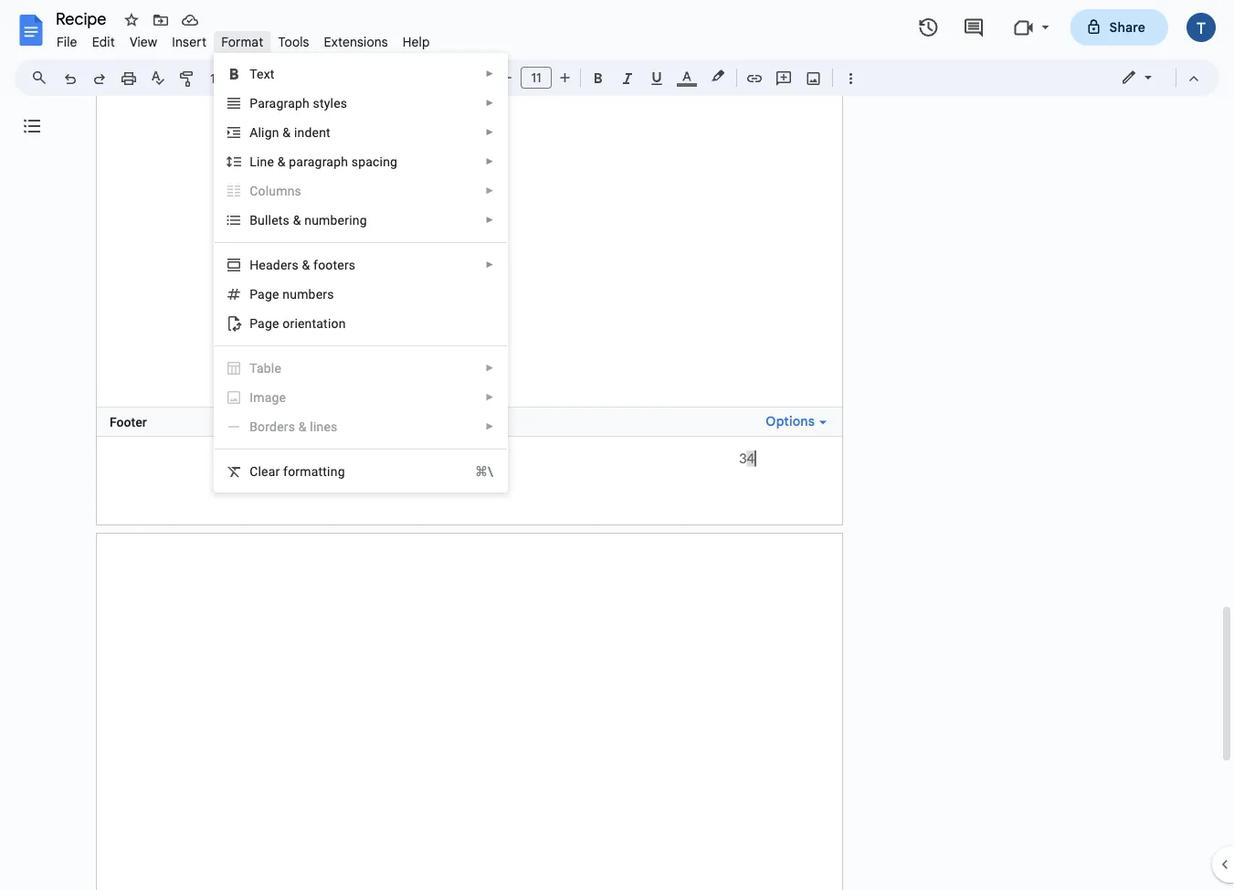 Task type: describe. For each thing, give the bounding box(es) containing it.
page for page orientation
[[250, 316, 279, 331]]

options button
[[759, 409, 833, 434]]

colum
[[250, 183, 288, 198]]

main toolbar
[[54, 0, 865, 709]]

lear
[[258, 464, 280, 479]]

footer
[[110, 414, 147, 429]]

► inside table menu item
[[485, 363, 495, 373]]

⌘backslash element
[[453, 462, 494, 481]]

table 2 element
[[250, 361, 287, 376]]

p
[[250, 95, 258, 111]]

menu bar inside menu bar banner
[[49, 24, 437, 54]]

s for n
[[295, 183, 302, 198]]

► for l ine & paragraph spacing
[[485, 156, 495, 167]]

text color image
[[677, 65, 697, 87]]

d
[[273, 257, 280, 272]]

ine
[[257, 154, 274, 169]]

m
[[253, 390, 265, 405]]

n for s
[[288, 183, 295, 198]]

► for p aragraph styles
[[485, 98, 495, 108]]

& right lign
[[283, 125, 291, 140]]

& inside menu item
[[299, 419, 307, 434]]

help menu item
[[395, 31, 437, 53]]

Zoom text field
[[206, 66, 249, 91]]

bullets & numbering t element
[[250, 212, 373, 228]]

l ine & paragraph spacing
[[250, 154, 398, 169]]

mode and view toolbar
[[1108, 59, 1209, 96]]

s for t
[[283, 212, 290, 228]]

p aragraph styles
[[250, 95, 347, 111]]

table
[[250, 361, 281, 376]]

n for u
[[283, 286, 290, 302]]

view menu item
[[122, 31, 165, 53]]

Font size field
[[521, 67, 559, 90]]

columns n element
[[250, 183, 307, 198]]

tools menu item
[[271, 31, 317, 53]]

paragraph styles p element
[[250, 95, 353, 111]]

line & paragraph spacing l element
[[250, 154, 403, 169]]

l
[[250, 154, 257, 169]]

share button
[[1071, 9, 1169, 46]]

colum n s
[[250, 183, 302, 198]]

borders & lines
[[250, 419, 338, 434]]

insert menu item
[[165, 31, 214, 53]]

application containing share
[[0, 0, 1235, 890]]

a
[[250, 125, 258, 140]]

menu inside application
[[214, 53, 508, 493]]

Zoom field
[[203, 65, 271, 93]]

numbering
[[305, 212, 367, 228]]

format
[[221, 34, 264, 50]]

borders & lines menu item
[[226, 418, 495, 436]]

insert image image
[[804, 65, 825, 90]]

footers
[[314, 257, 356, 272]]

align & indent a element
[[250, 125, 336, 140]]

c
[[250, 464, 258, 479]]

styles
[[313, 95, 347, 111]]

options
[[766, 414, 815, 430]]

hea
[[250, 257, 273, 272]]

& right ine
[[278, 154, 286, 169]]

edit menu item
[[85, 31, 122, 53]]

help
[[403, 34, 430, 50]]



Task type: locate. For each thing, give the bounding box(es) containing it.
borders
[[250, 419, 295, 434]]

s inside menu item
[[295, 183, 302, 198]]

& right 't'
[[293, 212, 301, 228]]

page orientation
[[250, 316, 346, 331]]

age
[[265, 390, 286, 405]]

0 vertical spatial page
[[250, 286, 279, 302]]

Menus field
[[23, 65, 63, 90]]

1 vertical spatial page
[[250, 316, 279, 331]]

2 ► from the top
[[485, 98, 495, 108]]

n
[[288, 183, 295, 198], [283, 286, 290, 302]]

spacing
[[352, 154, 398, 169]]

1 page from the top
[[250, 286, 279, 302]]

s right bulle
[[283, 212, 290, 228]]

n left mbers
[[283, 286, 290, 302]]

lign
[[258, 125, 279, 140]]

insert
[[172, 34, 207, 50]]

edit
[[92, 34, 115, 50]]

8 ► from the top
[[485, 363, 495, 373]]

view
[[130, 34, 157, 50]]

borders & lines q element
[[250, 419, 343, 434]]

►
[[485, 69, 495, 79], [485, 98, 495, 108], [485, 127, 495, 138], [485, 156, 495, 167], [485, 186, 495, 196], [485, 215, 495, 225], [485, 260, 495, 270], [485, 363, 495, 373], [485, 392, 495, 403], [485, 421, 495, 432]]

1 menu item from the top
[[226, 182, 495, 200]]

menu
[[214, 53, 508, 493]]

7 ► from the top
[[485, 260, 495, 270]]

highlight color image
[[708, 65, 728, 87]]

0 vertical spatial menu item
[[226, 182, 495, 200]]

10 ► from the top
[[485, 421, 495, 432]]

menu item containing colum
[[226, 182, 495, 200]]

page numbers u element
[[250, 286, 340, 302]]

mbers
[[297, 286, 334, 302]]

menu item down table menu item
[[226, 388, 495, 407]]

lines
[[310, 419, 338, 434]]

n inside menu item
[[288, 183, 295, 198]]

page n u mbers
[[250, 286, 334, 302]]

1 ► from the top
[[485, 69, 495, 79]]

menu item down spacing
[[226, 182, 495, 200]]

page
[[250, 286, 279, 302], [250, 316, 279, 331]]

⌘\
[[475, 464, 494, 479]]

0 vertical spatial n
[[288, 183, 295, 198]]

i m age
[[250, 390, 286, 405]]

2 page from the top
[[250, 316, 279, 331]]

tools
[[278, 34, 309, 50]]

paragraph
[[289, 154, 348, 169]]

0 horizontal spatial s
[[283, 212, 290, 228]]

t
[[279, 212, 283, 228]]

u
[[290, 286, 297, 302]]

table menu item
[[226, 359, 495, 377]]

orientation
[[283, 316, 346, 331]]

& left lines
[[299, 419, 307, 434]]

Font size text field
[[522, 67, 551, 89]]

4 ► from the top
[[485, 156, 495, 167]]

file menu item
[[49, 31, 85, 53]]

page for page n u mbers
[[250, 286, 279, 302]]

share
[[1110, 19, 1146, 35]]

format menu item
[[214, 31, 271, 53]]

menu containing text
[[214, 53, 508, 493]]

aragraph
[[258, 95, 310, 111]]

&
[[283, 125, 291, 140], [278, 154, 286, 169], [293, 212, 301, 228], [302, 257, 310, 272], [299, 419, 307, 434]]

Star checkbox
[[119, 7, 144, 33]]

menu bar banner
[[0, 0, 1235, 890]]

menu bar containing file
[[49, 24, 437, 54]]

& right ers
[[302, 257, 310, 272]]

formatting
[[283, 464, 345, 479]]

a lign & indent
[[250, 125, 331, 140]]

n up 'bulle t s & numbering'
[[288, 183, 295, 198]]

3 ► from the top
[[485, 127, 495, 138]]

s
[[295, 183, 302, 198], [283, 212, 290, 228]]

Rename text field
[[49, 7, 117, 29]]

hea d ers & footers
[[250, 257, 356, 272]]

► inside borders & lines menu item
[[485, 421, 495, 432]]

► for s & numbering
[[485, 215, 495, 225]]

5 ► from the top
[[485, 186, 495, 196]]

page down 'page n u mbers'
[[250, 316, 279, 331]]

1 horizontal spatial s
[[295, 183, 302, 198]]

headers & footers d element
[[250, 257, 361, 272]]

menu item
[[226, 182, 495, 200], [226, 388, 495, 407]]

0 vertical spatial s
[[295, 183, 302, 198]]

► for ers & footers
[[485, 260, 495, 270]]

menu bar
[[49, 24, 437, 54]]

ers
[[280, 257, 299, 272]]

extensions
[[324, 34, 388, 50]]

i
[[250, 390, 253, 405]]

bulle t s & numbering
[[250, 212, 367, 228]]

1 vertical spatial n
[[283, 286, 290, 302]]

text
[[250, 66, 275, 81]]

file
[[57, 34, 77, 50]]

menu item containing i
[[226, 388, 495, 407]]

1 vertical spatial s
[[283, 212, 290, 228]]

► for a lign & indent
[[485, 127, 495, 138]]

6 ► from the top
[[485, 215, 495, 225]]

bulle
[[250, 212, 279, 228]]

c lear formatting
[[250, 464, 345, 479]]

application
[[0, 0, 1235, 890]]

text s element
[[250, 66, 280, 81]]

page orientation 3 element
[[250, 316, 351, 331]]

1 vertical spatial menu item
[[226, 388, 495, 407]]

9 ► from the top
[[485, 392, 495, 403]]

clear formatting c element
[[250, 464, 351, 479]]

s right colum
[[295, 183, 302, 198]]

image m element
[[250, 390, 292, 405]]

extensions menu item
[[317, 31, 395, 53]]

► for age
[[485, 392, 495, 403]]

2 menu item from the top
[[226, 388, 495, 407]]

► for s
[[485, 186, 495, 196]]

page left u
[[250, 286, 279, 302]]

indent
[[294, 125, 331, 140]]



Task type: vqa. For each thing, say whether or not it's contained in the screenshot.
More actions. ICON
no



